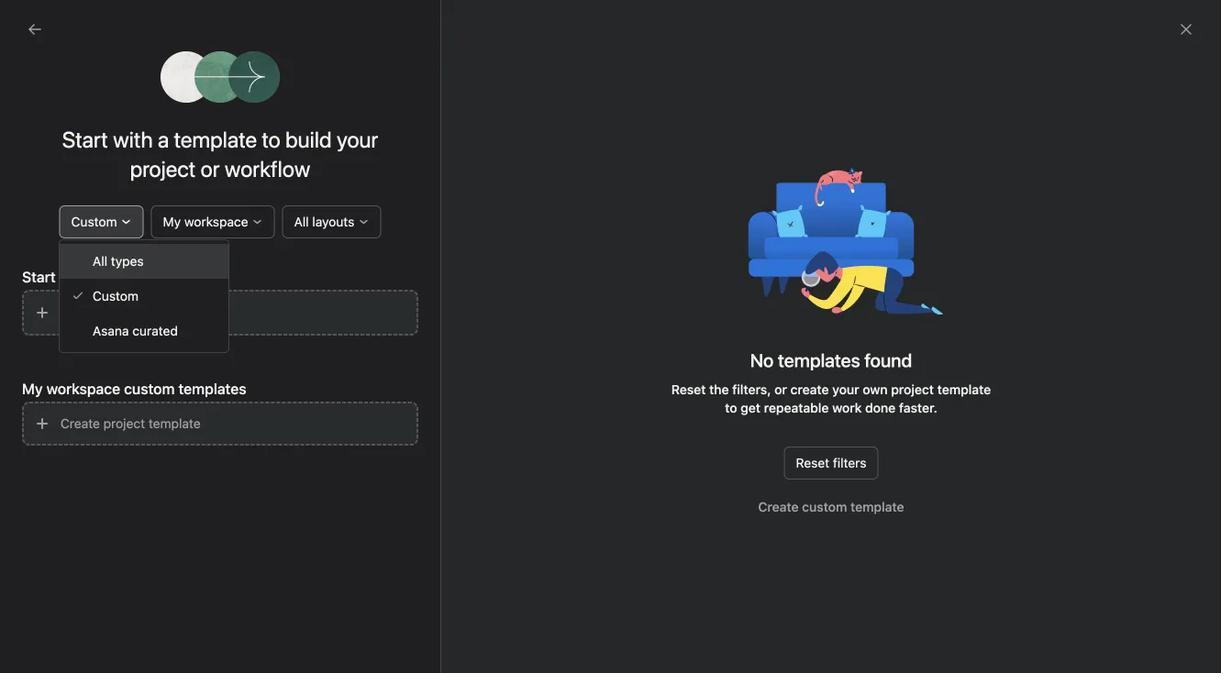 Task type: describe. For each thing, give the bounding box(es) containing it.
event planning test private
[[373, 388, 492, 424]]

new dashboard
[[48, 332, 141, 347]]

all
[[421, 600, 434, 615]]

asana
[[93, 323, 129, 339]]

project inside start with a template to build your project or workflow
[[130, 156, 196, 182]]

a inside 'this team hasn't created any goals yet add a goal so the team can see what you hope to achieve.'
[[896, 460, 902, 473]]

reporting link
[[11, 200, 209, 229]]

achieve.
[[872, 476, 915, 489]]

event down forms
[[872, 206, 906, 221]]

custom
[[802, 500, 847, 515]]

yet
[[1082, 440, 1100, 455]]

bo down welcome!
[[876, 319, 890, 332]]

bo right no
[[792, 344, 806, 356]]

reporting
[[48, 207, 106, 222]]

reset for reset filters
[[796, 456, 830, 471]]

0 vertical spatial environment
[[920, 319, 985, 332]]

done faster.
[[865, 401, 938, 416]]

start for start with a template to build your project or workflow
[[62, 127, 108, 152]]

all types radio item
[[60, 244, 228, 279]]

explore all templates
[[373, 600, 496, 615]]

template
[[403, 544, 457, 559]]

explore
[[373, 600, 417, 615]]

see
[[1016, 460, 1035, 473]]

starred
[[22, 301, 67, 316]]

2 horizontal spatial test
[[1000, 239, 1022, 251]]

reset filters button
[[784, 447, 879, 480]]

work
[[832, 401, 862, 416]]

all types
[[93, 254, 144, 269]]

no templates found
[[750, 350, 912, 371]]

new for new dashboard
[[48, 332, 74, 347]]

0 vertical spatial planning
[[952, 239, 997, 251]]

the inside 'this team hasn't created any goals yet add a goal so the team can see what you hope to achieve.'
[[946, 460, 962, 473]]

inbox link
[[11, 115, 209, 144]]

0 vertical spatial event planning test
[[920, 239, 1022, 251]]

starred button
[[0, 299, 67, 317]]

functional inside projects element
[[88, 427, 146, 442]]

hasn't
[[934, 440, 970, 455]]

welcome!
[[872, 287, 941, 302]]

templates
[[437, 600, 496, 615]]

with
[[113, 127, 153, 152]]

2 vertical spatial create
[[758, 500, 799, 515]]

send feedback
[[749, 482, 826, 495]]

my workspace custom templates
[[22, 380, 246, 398]]

event down event planning test
[[920, 239, 949, 251]]

1 horizontal spatial team
[[965, 460, 991, 473]]

custom templates
[[124, 380, 246, 398]]

cross- inside the cross-functional project plan link
[[48, 427, 88, 442]]

build
[[285, 127, 332, 152]]

starred element
[[0, 292, 220, 387]]

search
[[425, 14, 467, 29]]

calendar button
[[404, 87, 459, 111]]

1 vertical spatial goals
[[872, 399, 919, 421]]

test inside starred element
[[139, 361, 164, 376]]

workspace for my workspace
[[184, 214, 248, 229]]

new template
[[373, 544, 457, 559]]

or
[[775, 382, 787, 397]]

templates found
[[778, 350, 912, 371]]

create custom template button
[[754, 491, 909, 524]]

reset the filters, or create your own project template to get repeatable work done faster.
[[671, 382, 991, 416]]

new for new template
[[373, 544, 399, 559]]

project inside reset the filters, or create your own project template to get repeatable work done faster.
[[891, 382, 934, 397]]

insights element
[[0, 167, 220, 292]]

types
[[111, 254, 144, 269]]

create custom template
[[758, 500, 904, 515]]

hope
[[1088, 460, 1114, 473]]

create project template
[[61, 416, 201, 431]]

this team hasn't created any goals yet add a goal so the team can see what you hope to achieve.
[[872, 440, 1127, 489]]

projects button
[[0, 395, 72, 413]]

inbox
[[48, 122, 80, 137]]

all layouts
[[294, 214, 355, 229]]

start with a template to build your project or workflow
[[62, 127, 378, 182]]

my workspace
[[242, 56, 362, 78]]

my workspace button
[[151, 206, 275, 239]]

projects inside dropdown button
[[22, 396, 72, 411]]

workspace for my workspace custom templates
[[46, 380, 120, 398]]

own
[[863, 382, 888, 397]]

my for my workspace custom templates
[[22, 380, 43, 398]]

from scratch
[[59, 268, 146, 286]]

goals link
[[11, 259, 209, 288]]

planning inside event planning test private
[[410, 388, 463, 403]]

test inside event planning test private
[[466, 388, 492, 403]]

template inside start with a template to build your project or workflow
[[174, 127, 257, 152]]

event planning test
[[872, 206, 991, 221]]

my workspace
[[163, 214, 248, 229]]

template down custom templates
[[149, 416, 201, 431]]

environment, project image
[[20, 453, 42, 475]]

planning test
[[910, 206, 991, 221]]

new dashboard link
[[11, 325, 209, 354]]

0 horizontal spatial event planning test link
[[11, 354, 209, 384]]

layouts
[[312, 214, 355, 229]]

search list box
[[394, 7, 835, 37]]

bo down create on the right of page
[[792, 400, 806, 412]]

any
[[1022, 440, 1043, 455]]

a inside start with a template to build your project or workflow
[[158, 127, 169, 152]]

cross-functional project plan inside projects element
[[48, 427, 220, 442]]

or workflow
[[201, 156, 310, 182]]

what
[[1038, 460, 1063, 473]]

send feedback link
[[749, 480, 826, 496]]

0 vertical spatial projects
[[307, 168, 375, 189]]

close image
[[1179, 22, 1194, 37]]

goals
[[1047, 440, 1079, 455]]

dashboard
[[78, 332, 141, 347]]

bo up no templates found at the bottom
[[792, 288, 806, 301]]

create project template button
[[22, 402, 418, 446]]

environment link
[[905, 317, 985, 334]]

create blank project
[[61, 305, 181, 320]]

private
[[388, 412, 424, 424]]

you
[[1066, 460, 1084, 473]]



Task type: vqa. For each thing, say whether or not it's contained in the screenshot.
third Type an option name field from the top
no



Task type: locate. For each thing, give the bounding box(es) containing it.
0 horizontal spatial goals
[[48, 266, 81, 281]]

goals down portfolios
[[48, 266, 81, 281]]

template inside reset the filters, or create your own project template to get repeatable work done faster.
[[937, 382, 991, 397]]

0 vertical spatial your
[[337, 127, 378, 152]]

0 vertical spatial the
[[709, 382, 729, 397]]

custom inside 'dropdown button'
[[71, 214, 117, 229]]

0 horizontal spatial projects
[[22, 396, 72, 411]]

reset up feedback
[[796, 456, 830, 471]]

create down projects dropdown button
[[61, 416, 100, 431]]

1 vertical spatial your
[[832, 382, 859, 397]]

planning
[[952, 239, 997, 251], [84, 361, 135, 376], [410, 388, 463, 403]]

0 vertical spatial functional
[[414, 284, 475, 300]]

2 vertical spatial to
[[1117, 460, 1127, 473]]

timeline image
[[325, 395, 347, 417]]

1 vertical spatial event planning test link
[[11, 354, 209, 384]]

projects
[[307, 168, 375, 189], [22, 396, 72, 411]]

1 horizontal spatial cross-functional project plan
[[373, 284, 550, 300]]

environment up event planning test private
[[373, 340, 449, 356]]

blank
[[103, 305, 135, 320]]

workspace inside popup button
[[184, 214, 248, 229]]

1 vertical spatial test
[[139, 361, 164, 376]]

0 horizontal spatial your
[[337, 127, 378, 152]]

0 horizontal spatial plan
[[195, 427, 220, 442]]

so
[[930, 460, 942, 473]]

1 vertical spatial the
[[946, 460, 962, 473]]

plan inside projects element
[[195, 427, 220, 442]]

cross- down projects dropdown button
[[48, 427, 88, 442]]

0 vertical spatial create
[[61, 305, 100, 320]]

projects up "environment, project" image
[[22, 396, 72, 411]]

0 vertical spatial goals
[[48, 266, 81, 281]]

create down the send feedback
[[758, 500, 799, 515]]

reset filters
[[796, 456, 867, 471]]

team left can
[[965, 460, 991, 473]]

1 horizontal spatial workspace
[[184, 214, 248, 229]]

1 vertical spatial plan
[[195, 427, 220, 442]]

functional down 'my workspace custom templates'
[[88, 427, 146, 442]]

0 vertical spatial to
[[262, 127, 280, 152]]

to inside reset the filters, or create your own project template to get repeatable work done faster.
[[725, 401, 737, 416]]

1 vertical spatial to
[[725, 401, 737, 416]]

event inside starred element
[[48, 361, 81, 376]]

the inside reset the filters, or create your own project template to get repeatable work done faster.
[[709, 382, 729, 397]]

functional
[[414, 284, 475, 300], [88, 427, 146, 442]]

list image
[[325, 283, 347, 305]]

1 vertical spatial a
[[896, 460, 902, 473]]

0 horizontal spatial cross-
[[48, 427, 88, 442]]

cross-functional project plan down 'my workspace custom templates'
[[48, 427, 220, 442]]

0 horizontal spatial a
[[158, 127, 169, 152]]

1 horizontal spatial environment
[[920, 319, 985, 332]]

team up goal
[[901, 440, 930, 455]]

created
[[974, 440, 1019, 455]]

start left with
[[62, 127, 108, 152]]

create
[[791, 382, 829, 397]]

0 horizontal spatial reset
[[671, 382, 706, 397]]

1 vertical spatial event planning test
[[48, 361, 164, 376]]

feedback
[[778, 482, 826, 495]]

create for from scratch
[[61, 305, 100, 320]]

2 vertical spatial new
[[373, 544, 399, 559]]

your right build
[[337, 127, 378, 152]]

0 horizontal spatial workspace
[[46, 380, 120, 398]]

new
[[373, 231, 399, 246], [48, 332, 74, 347], [373, 544, 399, 559]]

to right hope
[[1117, 460, 1127, 473]]

1 horizontal spatial event planning test link
[[905, 237, 1022, 253]]

to left get
[[725, 401, 737, 416]]

workspace down or workflow
[[184, 214, 248, 229]]

2 horizontal spatial planning
[[952, 239, 997, 251]]

my up "environment, project" image
[[22, 380, 43, 398]]

1 horizontal spatial functional
[[414, 284, 475, 300]]

1 horizontal spatial reset
[[796, 456, 830, 471]]

cross-functional project plan link
[[11, 420, 220, 450]]

to inside 'this team hasn't created any goals yet add a goal so the team can see what you hope to achieve.'
[[1117, 460, 1127, 473]]

a right with
[[158, 127, 169, 152]]

1 vertical spatial team
[[965, 460, 991, 473]]

event planning test link down planning test
[[905, 237, 1022, 253]]

1 vertical spatial custom
[[93, 289, 139, 304]]

1 horizontal spatial to
[[725, 401, 737, 416]]

0 vertical spatial cross-
[[373, 284, 414, 300]]

0 vertical spatial start
[[62, 127, 108, 152]]

0 horizontal spatial planning
[[84, 361, 135, 376]]

1 vertical spatial environment
[[373, 340, 449, 356]]

portfolios
[[48, 236, 104, 251]]

repeatable
[[764, 401, 829, 416]]

1 vertical spatial projects
[[22, 396, 72, 411]]

event planning test down new dashboard link
[[48, 361, 164, 376]]

no
[[750, 350, 774, 371]]

projects up layouts
[[307, 168, 375, 189]]

goals inside "link"
[[48, 266, 81, 281]]

event planning test inside starred element
[[48, 361, 164, 376]]

event
[[872, 206, 906, 221], [920, 239, 949, 251], [48, 361, 81, 376], [373, 388, 407, 403]]

bo
[[876, 239, 890, 251], [792, 288, 806, 301], [876, 319, 890, 332], [792, 344, 806, 356], [792, 400, 806, 412]]

1 vertical spatial new
[[48, 332, 74, 347]]

start up starred
[[22, 268, 56, 286]]

0 vertical spatial a
[[158, 127, 169, 152]]

0 vertical spatial reset
[[671, 382, 706, 397]]

search button
[[394, 7, 835, 37]]

1 horizontal spatial my
[[163, 214, 181, 229]]

filters
[[833, 456, 867, 471]]

start
[[62, 127, 108, 152], [22, 268, 56, 286]]

can
[[994, 460, 1013, 473]]

asana curated
[[93, 323, 178, 339]]

goals down own
[[872, 399, 919, 421]]

1 horizontal spatial projects
[[307, 168, 375, 189]]

1 horizontal spatial the
[[946, 460, 962, 473]]

2 horizontal spatial to
[[1117, 460, 1127, 473]]

start inside start with a template to build your project or workflow
[[62, 127, 108, 152]]

cross-functional project plan
[[373, 284, 550, 300], [48, 427, 220, 442]]

1 horizontal spatial goals
[[872, 399, 919, 421]]

start from scratch
[[22, 268, 146, 286]]

1 horizontal spatial cross-
[[373, 284, 414, 300]]

cross- down new project
[[373, 284, 414, 300]]

event planning test link down dashboard
[[11, 354, 209, 384]]

0 horizontal spatial start
[[22, 268, 56, 286]]

event inside event planning test private
[[373, 388, 407, 403]]

functional down new project
[[414, 284, 475, 300]]

curated
[[132, 323, 178, 339]]

goal
[[905, 460, 927, 473]]

bo up welcome!
[[876, 239, 890, 251]]

reset left filters,
[[671, 382, 706, 397]]

0 horizontal spatial functional
[[88, 427, 146, 442]]

go back image
[[28, 22, 42, 37]]

all inside "radio item"
[[93, 254, 107, 269]]

1 vertical spatial cross-functional project plan
[[48, 427, 220, 442]]

new inside starred element
[[48, 332, 74, 347]]

your inside reset the filters, or create your own project template to get repeatable work done faster.
[[832, 382, 859, 397]]

planning inside starred element
[[84, 361, 135, 376]]

my
[[163, 214, 181, 229], [22, 380, 43, 398]]

your
[[337, 127, 378, 152], [832, 382, 859, 397]]

a
[[158, 127, 169, 152], [896, 460, 902, 473]]

hide sidebar image
[[24, 15, 39, 29]]

to inside start with a template to build your project or workflow
[[262, 127, 280, 152]]

calendar
[[404, 87, 459, 102]]

projects element
[[0, 387, 220, 571]]

0 horizontal spatial my
[[22, 380, 43, 398]]

0 horizontal spatial team
[[901, 440, 930, 455]]

your up work
[[832, 382, 859, 397]]

event planning test link
[[905, 237, 1022, 253], [11, 354, 209, 384]]

1 horizontal spatial planning
[[410, 388, 463, 403]]

forms
[[872, 162, 924, 184]]

project
[[130, 156, 196, 182], [403, 231, 445, 246], [478, 284, 521, 300], [139, 305, 181, 320], [891, 382, 934, 397], [103, 416, 145, 431], [150, 427, 191, 442]]

all for all layouts
[[294, 214, 309, 229]]

new project
[[373, 231, 445, 246]]

create up new dashboard
[[61, 305, 100, 320]]

reset
[[671, 382, 706, 397], [796, 456, 830, 471]]

0 horizontal spatial the
[[709, 382, 729, 397]]

portfolios link
[[11, 229, 209, 259]]

create for workspace
[[61, 416, 100, 431]]

0 vertical spatial team
[[901, 440, 930, 455]]

event planning test down planning test
[[920, 239, 1022, 251]]

1 horizontal spatial all
[[294, 214, 309, 229]]

0 vertical spatial new
[[373, 231, 399, 246]]

0 vertical spatial custom
[[71, 214, 117, 229]]

0 horizontal spatial all
[[93, 254, 107, 269]]

environment
[[920, 319, 985, 332], [373, 340, 449, 356]]

custom button
[[59, 206, 144, 239]]

0 vertical spatial test
[[1000, 239, 1022, 251]]

1 vertical spatial my
[[22, 380, 43, 398]]

workspace down new dashboard
[[46, 380, 120, 398]]

0 vertical spatial my
[[163, 214, 181, 229]]

planning down planning test
[[952, 239, 997, 251]]

1 vertical spatial functional
[[88, 427, 146, 442]]

a right the add
[[896, 460, 902, 473]]

template up or workflow
[[174, 127, 257, 152]]

reset inside reset the filters, or create your own project template to get repeatable work done faster.
[[671, 382, 706, 397]]

0 vertical spatial all
[[294, 214, 309, 229]]

0 horizontal spatial cross-functional project plan
[[48, 427, 220, 442]]

1 vertical spatial start
[[22, 268, 56, 286]]

new for new project
[[373, 231, 399, 246]]

my up the all types "radio item" at the left top
[[163, 214, 181, 229]]

1 vertical spatial reset
[[796, 456, 830, 471]]

1 horizontal spatial your
[[832, 382, 859, 397]]

the
[[709, 382, 729, 397], [946, 460, 962, 473]]

1 horizontal spatial start
[[62, 127, 108, 152]]

all layouts button
[[282, 206, 381, 239]]

0 horizontal spatial event planning test
[[48, 361, 164, 376]]

environment down welcome!
[[920, 319, 985, 332]]

create blank project button
[[22, 290, 418, 336]]

the right the so
[[946, 460, 962, 473]]

workspace
[[184, 214, 248, 229], [46, 380, 120, 398]]

event down new dashboard
[[48, 361, 81, 376]]

1 horizontal spatial test
[[466, 388, 492, 403]]

my inside the my workspace popup button
[[163, 214, 181, 229]]

1 vertical spatial create
[[61, 416, 100, 431]]

2 vertical spatial test
[[466, 388, 492, 403]]

1 vertical spatial planning
[[84, 361, 135, 376]]

event up private
[[373, 388, 407, 403]]

filters,
[[732, 382, 771, 397]]

overview
[[242, 87, 299, 102]]

0 vertical spatial plan
[[524, 284, 550, 300]]

0 vertical spatial workspace
[[184, 214, 248, 229]]

cross-functional project plan down new project
[[373, 284, 550, 300]]

create
[[61, 305, 100, 320], [61, 416, 100, 431], [758, 500, 799, 515]]

all for all types
[[93, 254, 107, 269]]

this
[[872, 440, 897, 455]]

your inside start with a template to build your project or workflow
[[337, 127, 378, 152]]

0 horizontal spatial environment
[[373, 340, 449, 356]]

start for start from scratch
[[22, 268, 56, 286]]

0 vertical spatial cross-functional project plan
[[373, 284, 550, 300]]

0 horizontal spatial to
[[262, 127, 280, 152]]

planning up private
[[410, 388, 463, 403]]

1 vertical spatial cross-
[[48, 427, 88, 442]]

template up hasn't
[[937, 382, 991, 397]]

0 horizontal spatial test
[[139, 361, 164, 376]]

cross-
[[373, 284, 414, 300], [48, 427, 88, 442]]

reset for reset the filters, or create your own project template to get repeatable work done faster.
[[671, 382, 706, 397]]

get
[[741, 401, 761, 416]]

add
[[872, 460, 893, 473]]

event planning test
[[920, 239, 1022, 251], [48, 361, 164, 376]]

1 horizontal spatial a
[[896, 460, 902, 473]]

template down achieve. on the right of page
[[851, 500, 904, 515]]

2 vertical spatial planning
[[410, 388, 463, 403]]

1 vertical spatial workspace
[[46, 380, 120, 398]]

plan
[[524, 284, 550, 300], [195, 427, 220, 442]]

0 vertical spatial event planning test link
[[905, 237, 1022, 253]]

1 horizontal spatial plan
[[524, 284, 550, 300]]

to up or workflow
[[262, 127, 280, 152]]

my for my workspace
[[163, 214, 181, 229]]

template
[[174, 127, 257, 152], [937, 382, 991, 397], [149, 416, 201, 431], [851, 500, 904, 515]]

1 horizontal spatial event planning test
[[920, 239, 1022, 251]]

overview button
[[242, 87, 299, 111]]

reset inside button
[[796, 456, 830, 471]]

the left filters,
[[709, 382, 729, 397]]

all inside popup button
[[294, 214, 309, 229]]

1 vertical spatial all
[[93, 254, 107, 269]]

planning down new dashboard link
[[84, 361, 135, 376]]

send
[[749, 482, 775, 495]]



